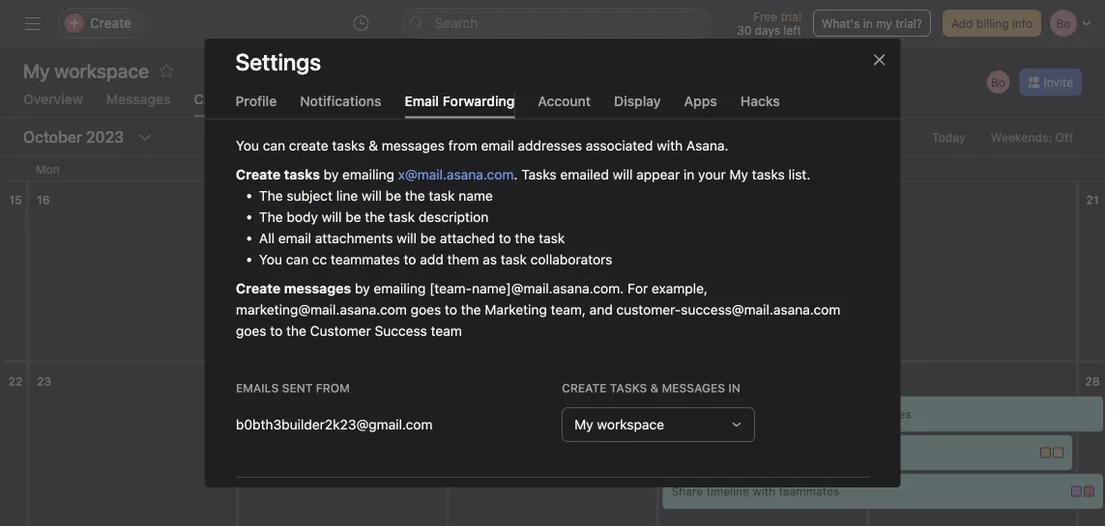 Task type: vqa. For each thing, say whether or not it's contained in the screenshot.
Add Chart Button
no



Task type: locate. For each thing, give the bounding box(es) containing it.
weekends: off
[[991, 131, 1073, 144]]

the up attachments
[[364, 209, 385, 225]]

success
[[374, 323, 427, 339]]

display button
[[614, 93, 661, 118]]

0 vertical spatial in
[[863, 16, 873, 30]]

0 horizontal spatial create
[[288, 137, 328, 153]]

my right 'your'
[[729, 166, 748, 182]]

1 vertical spatial teammates
[[779, 485, 839, 499]]

profile
[[235, 93, 277, 109]]

1 vertical spatial email
[[278, 230, 311, 246]]

invite
[[1044, 75, 1073, 89]]

to down [team-
[[444, 302, 457, 318]]

the up all
[[259, 209, 282, 225]]

0 horizontal spatial with
[[656, 137, 682, 153]]

create down all
[[235, 280, 280, 296]]

from
[[448, 137, 477, 153], [315, 381, 349, 395]]

what's in my trial? button
[[813, 10, 931, 37]]

1 vertical spatial my
[[574, 417, 593, 433]]

the
[[404, 188, 425, 204], [364, 209, 385, 225], [514, 230, 535, 246], [460, 302, 481, 318], [286, 323, 306, 339]]

1 horizontal spatial with
[[753, 485, 775, 499]]

email inside create tasks by emailing x@mail.asana.com . tasks emailed will appear in your my tasks list. the subject line will be the task name the body will be the task description all email attachments will be attached to the task you can cc teammates to add them as task collaborators
[[278, 230, 311, 246]]

1 vertical spatial can
[[285, 251, 308, 267]]

to left add
[[403, 251, 416, 267]]

add to starred image
[[159, 63, 174, 78]]

in left 'your'
[[683, 166, 694, 182]]

you inside create tasks by emailing x@mail.asana.com . tasks emailed will appear in your my tasks list. the subject line will be the task name the body will be the task description all email attachments will be attached to the task you can cc teammates to add them as task collaborators
[[259, 251, 282, 267]]

teammates down attachments
[[330, 251, 400, 267]]

the up collaborators
[[514, 230, 535, 246]]

0 horizontal spatial my
[[574, 417, 593, 433]]

0 horizontal spatial teammates
[[330, 251, 400, 267]]

emailing
[[342, 166, 394, 182], [373, 280, 425, 296]]

email up .
[[481, 137, 514, 153]]

tasks
[[332, 137, 364, 153], [283, 166, 319, 182], [751, 166, 784, 182], [609, 381, 647, 395]]

collaborators
[[530, 251, 612, 267]]

my workspace button
[[561, 408, 755, 442]]

customer
[[310, 323, 371, 339]]

28
[[1085, 375, 1100, 389]]

1 vertical spatial bo
[[256, 408, 270, 422]]

with
[[656, 137, 682, 153], [753, 485, 775, 499]]

project
[[310, 408, 348, 422]]

can
[[262, 137, 285, 153], [285, 251, 308, 267]]

success@mail.asana.com
[[680, 302, 840, 318]]

1 horizontal spatial teammates
[[779, 485, 839, 499]]

emailing up success
[[373, 280, 425, 296]]

be right line in the left of the page
[[385, 188, 401, 204]]

with up thu
[[656, 137, 682, 153]]

0 vertical spatial create
[[235, 166, 280, 182]]

create up subject in the left of the page
[[288, 137, 328, 153]]

email forwarding button
[[405, 93, 515, 118]]

goes up 24
[[235, 323, 266, 339]]

the down tue
[[259, 188, 282, 204]]

to down create messages
[[270, 323, 282, 339]]

apps
[[684, 93, 717, 109]]

team
[[430, 323, 461, 339]]

[team-
[[429, 280, 471, 296]]

wed
[[455, 162, 480, 176]]

be
[[385, 188, 401, 204], [345, 209, 361, 225], [420, 230, 436, 246]]

1 horizontal spatial from
[[448, 137, 477, 153]]

bo
[[991, 75, 1005, 89], [256, 408, 270, 422]]

0 vertical spatial be
[[385, 188, 401, 204]]

2 horizontal spatial in
[[863, 16, 873, 30]]

create up 17 at left
[[235, 166, 280, 182]]

1 horizontal spatial messages
[[381, 137, 444, 153]]

the
[[259, 188, 282, 204], [259, 209, 282, 225]]

& down notifications button
[[368, 137, 378, 153]]

my
[[729, 166, 748, 182], [574, 417, 593, 433]]

tasks up subject in the left of the page
[[283, 166, 319, 182]]

2 horizontal spatial messages
[[661, 381, 725, 395]]

can left cc
[[285, 251, 308, 267]]

0 vertical spatial my
[[729, 166, 748, 182]]

0 vertical spatial &
[[368, 137, 378, 153]]

0 vertical spatial can
[[262, 137, 285, 153]]

today
[[932, 131, 966, 144]]

cc
[[312, 251, 327, 267]]

search list box
[[402, 8, 711, 39]]

15
[[9, 193, 22, 207]]

from up the wed
[[448, 137, 477, 153]]

teammates right timeline
[[779, 485, 839, 499]]

create up my workspace at the bottom right of the page
[[561, 381, 606, 395]]

0 vertical spatial the
[[259, 188, 282, 204]]

asana.
[[686, 137, 728, 153]]

1 vertical spatial messages
[[283, 280, 351, 296]]

you down all
[[259, 251, 282, 267]]

0 horizontal spatial by
[[323, 166, 338, 182]]

share timeline with teammates
[[672, 485, 839, 499]]

0 vertical spatial emailing
[[342, 166, 394, 182]]

0 horizontal spatial in
[[683, 166, 694, 182]]

my inside create tasks by emailing x@mail.asana.com . tasks emailed will appear in your my tasks list. the subject line will be the task name the body will be the task description all email attachments will be attached to the task you can cc teammates to add them as task collaborators
[[729, 166, 748, 182]]

can up tue
[[262, 137, 285, 153]]

emailing up line in the left of the page
[[342, 166, 394, 182]]

1 vertical spatial be
[[345, 209, 361, 225]]

2 create from the top
[[235, 280, 280, 296]]

in right 26
[[728, 381, 740, 395]]

1 horizontal spatial can
[[285, 251, 308, 267]]

1 vertical spatial by
[[354, 280, 370, 296]]

0 horizontal spatial from
[[315, 381, 349, 395]]

1 vertical spatial from
[[315, 381, 349, 395]]

0 vertical spatial email
[[481, 137, 514, 153]]

1 create from the top
[[235, 166, 280, 182]]

add billing info
[[951, 16, 1033, 30]]

0 vertical spatial by
[[323, 166, 338, 182]]

2 horizontal spatial be
[[420, 230, 436, 246]]

0 horizontal spatial &
[[368, 137, 378, 153]]

1 vertical spatial the
[[259, 209, 282, 225]]

1 vertical spatial create
[[561, 381, 606, 395]]

profile button
[[235, 93, 277, 118]]

be up attachments
[[345, 209, 361, 225]]

x@mail.asana.com
[[398, 166, 513, 182]]

task up collaborators
[[538, 230, 564, 246]]

emailed
[[560, 166, 609, 182]]

1 vertical spatial &
[[650, 381, 658, 395]]

& left 26
[[650, 381, 658, 395]]

by emailing [team-name]@mail.asana.com. for example, marketing@mail.asana.com goes to the marketing team, and customer-success@mail.asana.com goes to the customer success team
[[235, 280, 840, 339]]

1 horizontal spatial create
[[561, 381, 606, 395]]

calendar button
[[194, 91, 251, 117]]

1 vertical spatial create
[[235, 280, 280, 296]]

what's
[[822, 16, 860, 30]]

task
[[428, 188, 454, 204], [388, 209, 414, 225], [538, 230, 564, 246], [500, 251, 526, 267]]

task left 18 at top
[[428, 188, 454, 204]]

1 vertical spatial in
[[683, 166, 694, 182]]

0 vertical spatial teammates
[[330, 251, 400, 267]]

by up line in the left of the page
[[323, 166, 338, 182]]

1 horizontal spatial be
[[385, 188, 401, 204]]

1 vertical spatial emailing
[[373, 280, 425, 296]]

email down body
[[278, 230, 311, 246]]

0 vertical spatial create
[[288, 137, 328, 153]]

workspace
[[597, 417, 664, 433]]

x@mail.asana.com link
[[398, 166, 513, 182]]

21
[[1086, 193, 1099, 207]]

be up add
[[420, 230, 436, 246]]

1 vertical spatial goes
[[235, 323, 266, 339]]

name
[[458, 188, 492, 204]]

1 horizontal spatial by
[[354, 280, 370, 296]]

off
[[1055, 131, 1073, 144]]

bo left invite button
[[991, 75, 1005, 89]]

&
[[368, 137, 378, 153], [650, 381, 658, 395]]

create for create tasks by emailing x@mail.asana.com . tasks emailed will appear in your my tasks list. the subject line will be the task name the body will be the task description all email attachments will be attached to the task you can cc teammates to add them as task collaborators
[[235, 166, 280, 182]]

search
[[435, 15, 478, 31]]

apps button
[[684, 93, 717, 118]]

goes up team
[[410, 302, 441, 318]]

create messages
[[235, 280, 351, 296]]

can inside create tasks by emailing x@mail.asana.com . tasks emailed will appear in your my tasks list. the subject line will be the task name the body will be the task description all email attachments will be attached to the task you can cc teammates to add them as task collaborators
[[285, 251, 308, 267]]

2 vertical spatial in
[[728, 381, 740, 395]]

draft project brief
[[279, 408, 377, 422]]

hacks button
[[740, 93, 780, 118]]

in
[[863, 16, 873, 30], [683, 166, 694, 182], [728, 381, 740, 395]]

messages
[[381, 137, 444, 153], [283, 280, 351, 296], [661, 381, 725, 395]]

messages up marketing@mail.asana.com in the left of the page
[[283, 280, 351, 296]]

in left my
[[863, 16, 873, 30]]

brief
[[351, 408, 377, 422]]

1 vertical spatial you
[[259, 251, 282, 267]]

0 horizontal spatial email
[[278, 230, 311, 246]]

my up "meeting"
[[574, 417, 593, 433]]

messages up my workspace dropdown button
[[661, 381, 725, 395]]

1 horizontal spatial in
[[728, 381, 740, 395]]

emailing inside by emailing [team-name]@mail.asana.com. for example, marketing@mail.asana.com goes to the marketing team, and customer-success@mail.asana.com goes to the customer success team
[[373, 280, 425, 296]]

0 vertical spatial goes
[[410, 302, 441, 318]]

18
[[457, 193, 470, 207]]

by inside by emailing [team-name]@mail.asana.com. for example, marketing@mail.asana.com goes to the marketing team, and customer-success@mail.asana.com goes to the customer success team
[[354, 280, 370, 296]]

1 horizontal spatial my
[[729, 166, 748, 182]]

you up tue
[[235, 137, 259, 153]]

display
[[614, 93, 661, 109]]

meeting
[[583, 447, 627, 460]]

1 the from the top
[[259, 188, 282, 204]]

by up marketing@mail.asana.com in the left of the page
[[354, 280, 370, 296]]

from up project
[[315, 381, 349, 395]]

1 horizontal spatial bo
[[991, 75, 1005, 89]]

2 vertical spatial messages
[[661, 381, 725, 395]]

create
[[288, 137, 328, 153], [561, 381, 606, 395]]

create inside create tasks by emailing x@mail.asana.com . tasks emailed will appear in your my tasks list. the subject line will be the task name the body will be the task description all email attachments will be attached to the task you can cc teammates to add them as task collaborators
[[235, 166, 280, 182]]

in inside button
[[863, 16, 873, 30]]

messages down email at the left top of page
[[381, 137, 444, 153]]

bo down emails
[[256, 408, 270, 422]]

with right timeline
[[753, 485, 775, 499]]

thu
[[665, 162, 687, 176]]

0 horizontal spatial messages
[[283, 280, 351, 296]]

invite button
[[1019, 69, 1082, 96]]

task right as
[[500, 251, 526, 267]]



Task type: describe. For each thing, give the bounding box(es) containing it.
tasks left list. at the top right of page
[[751, 166, 784, 182]]

17
[[247, 193, 259, 207]]

will right attachments
[[396, 230, 416, 246]]

23
[[37, 375, 51, 389]]

will down associated
[[612, 166, 632, 182]]

0 horizontal spatial be
[[345, 209, 361, 225]]

calendar
[[194, 91, 251, 107]]

you can create tasks & messages from email addresses associated with asana.
[[235, 137, 728, 153]]

task left the description
[[388, 209, 414, 225]]

marketing@mail.asana.com
[[235, 302, 406, 318]]

schedule kickoff meeting
[[489, 447, 627, 460]]

account
[[538, 93, 591, 109]]

kickoff
[[543, 447, 580, 460]]

b0bth3builder2k23@gmail.com
[[235, 417, 432, 433]]

forwarding
[[443, 93, 515, 109]]

trial
[[781, 10, 801, 23]]

26
[[667, 375, 681, 389]]

share
[[672, 485, 703, 499]]

account button
[[538, 93, 591, 118]]

associated
[[585, 137, 653, 153]]

2 the from the top
[[259, 209, 282, 225]]

1 horizontal spatial &
[[650, 381, 658, 395]]

messages
[[106, 91, 171, 107]]

my inside dropdown button
[[574, 417, 593, 433]]

22
[[8, 375, 23, 389]]

titles
[[882, 408, 912, 422]]

in inside create tasks by emailing x@mail.asana.com . tasks emailed will appear in your my tasks list. the subject line will be the task name the body will be the task description all email attachments will be attached to the task you can cc teammates to add them as task collaborators
[[683, 166, 694, 182]]

will down line in the left of the page
[[321, 209, 341, 225]]

trial?
[[896, 16, 922, 30]]

my workspace
[[574, 417, 664, 433]]

emails sent from
[[235, 381, 349, 395]]

weekends: off button
[[982, 124, 1082, 151]]

tasks
[[521, 166, 556, 182]]

october 2023
[[23, 128, 124, 146]]

notifications
[[300, 93, 381, 109]]

0 vertical spatial you
[[235, 137, 259, 153]]

to right attached at the top left
[[498, 230, 511, 246]]

sent
[[282, 381, 312, 395]]

today button
[[923, 124, 974, 151]]

your
[[698, 166, 725, 182]]

search button
[[402, 8, 711, 39]]

0 horizontal spatial bo
[[256, 408, 270, 422]]

.
[[513, 166, 517, 182]]

0 horizontal spatial can
[[262, 137, 285, 153]]

0 vertical spatial bo
[[991, 75, 1005, 89]]

timeline
[[706, 485, 749, 499]]

0 vertical spatial messages
[[381, 137, 444, 153]]

notifications button
[[300, 93, 381, 118]]

teammates inside create tasks by emailing x@mail.asana.com . tasks emailed will appear in your my tasks list. the subject line will be the task name the body will be the task description all email attachments will be attached to the task you can cc teammates to add them as task collaborators
[[330, 251, 400, 267]]

attachments
[[315, 230, 392, 246]]

tue
[[246, 162, 266, 176]]

create tasks & messages in
[[561, 381, 740, 395]]

settings
[[235, 48, 321, 75]]

0 vertical spatial from
[[448, 137, 477, 153]]

emails
[[235, 381, 278, 395]]

appear
[[636, 166, 679, 182]]

messages button
[[106, 91, 171, 117]]

30
[[737, 23, 751, 37]]

2 vertical spatial be
[[420, 230, 436, 246]]

16
[[37, 193, 50, 207]]

draft
[[279, 408, 306, 422]]

0 horizontal spatial goes
[[235, 323, 266, 339]]

my workspace
[[23, 59, 149, 82]]

left
[[783, 23, 801, 37]]

billing
[[976, 16, 1009, 30]]

what's in my trial?
[[822, 16, 922, 30]]

mon
[[36, 162, 60, 176]]

for
[[627, 280, 647, 296]]

and
[[589, 302, 612, 318]]

tasks up workspace
[[609, 381, 647, 395]]

1 horizontal spatial goes
[[410, 302, 441, 318]]

body
[[286, 209, 318, 225]]

by inside create tasks by emailing x@mail.asana.com . tasks emailed will appear in your my tasks list. the subject line will be the task name the body will be the task description all email attachments will be attached to the task you can cc teammates to add them as task collaborators
[[323, 166, 338, 182]]

1 horizontal spatial email
[[481, 137, 514, 153]]

close image
[[872, 52, 887, 68]]

overview
[[23, 91, 83, 107]]

line
[[336, 188, 358, 204]]

marketing
[[484, 302, 547, 318]]

team,
[[550, 302, 585, 318]]

hacks
[[740, 93, 780, 109]]

create for create messages
[[235, 280, 280, 296]]

info
[[1012, 16, 1033, 30]]

addresses
[[517, 137, 582, 153]]

will right line in the left of the page
[[361, 188, 381, 204]]

the down [team-
[[460, 302, 481, 318]]

my
[[876, 16, 892, 30]]

tasks down notifications button
[[332, 137, 364, 153]]

0 vertical spatial with
[[656, 137, 682, 153]]

description
[[418, 209, 488, 225]]

add
[[419, 251, 443, 267]]

as
[[482, 251, 496, 267]]

emailing inside create tasks by emailing x@mail.asana.com . tasks emailed will appear in your my tasks list. the subject line will be the task name the body will be the task description all email attachments will be attached to the task you can cc teammates to add them as task collaborators
[[342, 166, 394, 182]]

free
[[753, 10, 777, 23]]

weekends:
[[991, 131, 1052, 144]]

email
[[405, 93, 439, 109]]

list.
[[788, 166, 810, 182]]

the down marketing@mail.asana.com in the left of the page
[[286, 323, 306, 339]]

the up the description
[[404, 188, 425, 204]]

example,
[[651, 280, 707, 296]]

all
[[259, 230, 274, 246]]

name]@mail.asana.com.
[[471, 280, 623, 296]]

free trial 30 days left
[[737, 10, 801, 37]]

create tasks by emailing x@mail.asana.com . tasks emailed will appear in your my tasks list. the subject line will be the task name the body will be the task description all email attachments will be attached to the task you can cc teammates to add them as task collaborators
[[235, 166, 810, 267]]

1 vertical spatial with
[[753, 485, 775, 499]]



